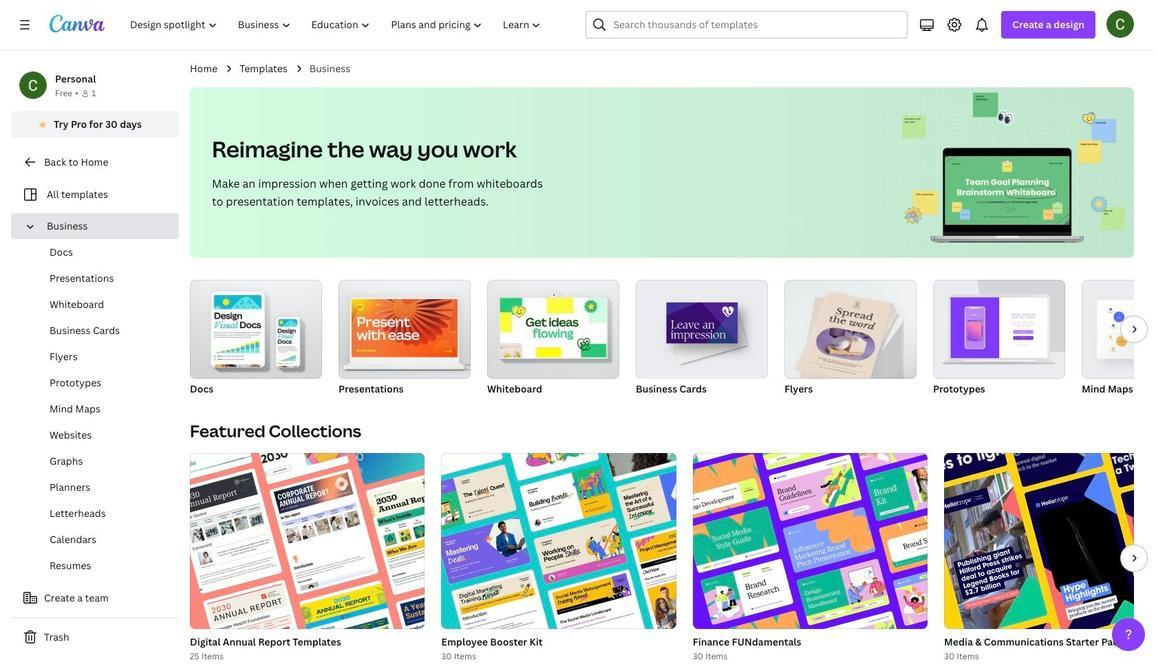 Task type: describe. For each thing, give the bounding box(es) containing it.
reimagine the way you work image
[[878, 87, 1134, 258]]



Task type: vqa. For each thing, say whether or not it's contained in the screenshot.
Flyer image
yes



Task type: locate. For each thing, give the bounding box(es) containing it.
whiteboard image
[[487, 280, 619, 379], [500, 298, 607, 358]]

None search field
[[586, 11, 908, 39]]

top level navigation element
[[121, 11, 553, 39]]

Search search field
[[614, 12, 899, 38]]

flyer image
[[785, 280, 917, 379], [803, 292, 891, 384]]

christina overa image
[[1107, 10, 1134, 38]]

presentation image
[[339, 280, 471, 379], [352, 299, 458, 358]]

mind map image
[[1082, 280, 1156, 379], [1100, 303, 1156, 356]]

doc image
[[190, 280, 322, 379], [190, 280, 322, 379]]

business card image
[[636, 280, 768, 379], [667, 303, 738, 344]]

prototype image
[[933, 280, 1065, 379], [951, 298, 1048, 359]]



